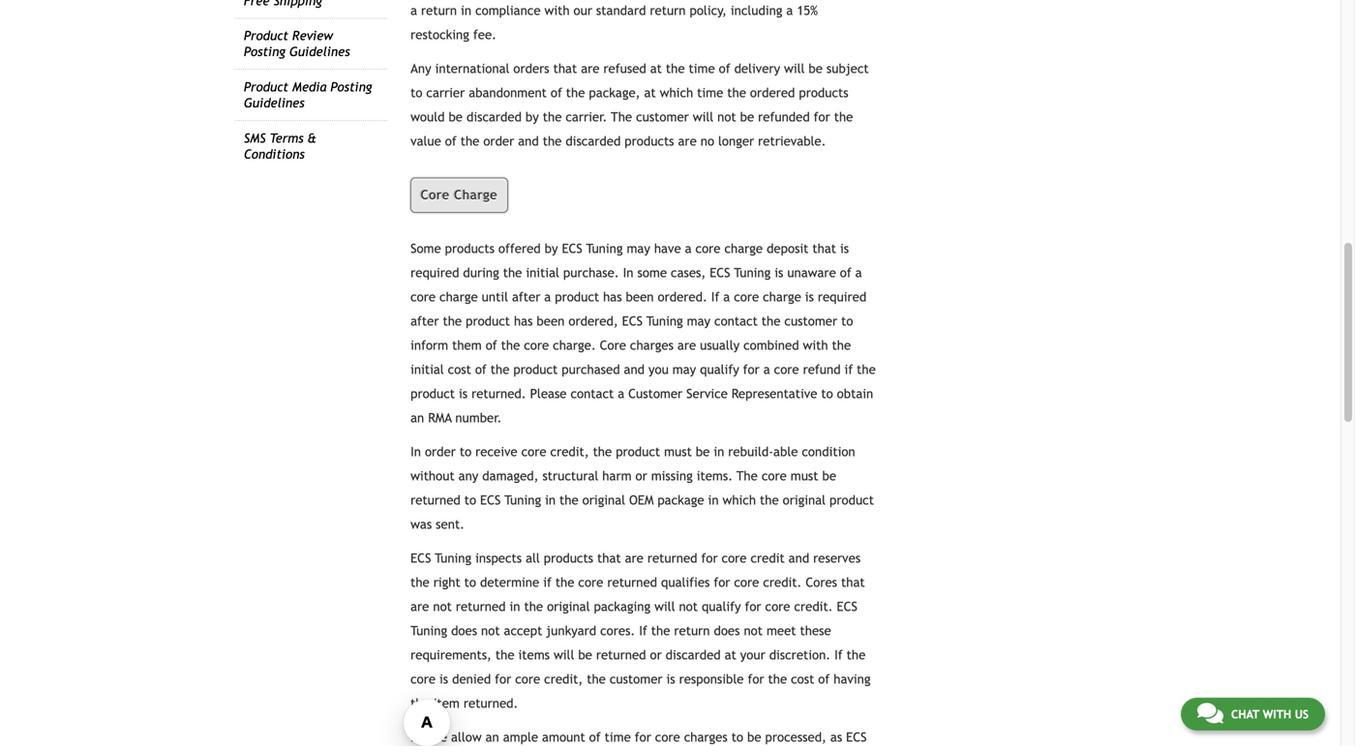 Task type: vqa. For each thing, say whether or not it's contained in the screenshot.
rightmost Please
yes



Task type: locate. For each thing, give the bounding box(es) containing it.
the down 'discretion.'
[[768, 672, 787, 687]]

in inside in order to receive core credit, the product must be in rebuild-able condition without any damaged, structural harm or missing items. the core must be returned to ecs tuning in the original oem package in which the original product was sent.
[[411, 445, 421, 460]]

subject
[[827, 61, 869, 76]]

not down right
[[433, 599, 452, 614]]

in left 'some'
[[623, 265, 634, 280]]

2 vertical spatial if
[[834, 648, 843, 663]]

of right 'amount'
[[589, 730, 601, 745]]

0 vertical spatial the
[[611, 109, 632, 124]]

product
[[555, 290, 599, 305], [466, 314, 510, 329], [513, 362, 558, 377], [411, 386, 455, 401], [616, 445, 660, 460], [830, 493, 874, 508]]

1 vertical spatial if
[[543, 575, 552, 590]]

that up packaging
[[597, 551, 621, 566]]

cost down them
[[448, 362, 471, 377]]

amount
[[542, 730, 585, 745]]

0 vertical spatial product
[[244, 28, 288, 43]]

1 horizontal spatial an
[[486, 730, 499, 745]]

or
[[635, 469, 647, 484], [650, 648, 662, 663]]

contact
[[714, 314, 758, 329], [571, 386, 614, 401]]

cost
[[448, 362, 471, 377], [791, 672, 814, 687]]

discarded inside ecs tuning inspects all products that are returned for core credit and reserves the right to determine if the core returned qualifies for core credit. cores that are not returned in the original packaging will not qualify for core credit. ecs tuning does not accept junkyard cores. if the return does not meet these requirements, the items will be returned or discarded at your discretion. if the core is denied for core credit, the customer is responsible for the cost of having the item returned.
[[666, 648, 721, 663]]

be
[[809, 61, 823, 76], [449, 109, 463, 124], [740, 109, 754, 124], [696, 445, 710, 460], [822, 469, 836, 484], [578, 648, 592, 663], [747, 730, 761, 745]]

returned. inside ecs tuning inspects all products that are returned for core credit and reserves the right to determine if the core returned qualifies for core credit. cores that are not returned in the original packaging will not qualify for core credit. ecs tuning does not accept junkyard cores. if the return does not meet these requirements, the items will be returned or discarded at your discretion. if the core is denied for core credit, the customer is responsible for the cost of having the item returned.
[[464, 696, 518, 711]]

media
[[292, 80, 327, 95]]

after
[[512, 290, 540, 305], [411, 314, 439, 329]]

0 horizontal spatial discarded
[[467, 109, 522, 124]]

and
[[518, 134, 539, 149], [624, 362, 645, 377], [789, 551, 809, 566]]

original
[[582, 493, 625, 508], [783, 493, 826, 508], [547, 599, 590, 614]]

discarded down abandonment
[[467, 109, 522, 124]]

been
[[626, 290, 654, 305], [537, 314, 565, 329]]

not left accept
[[481, 624, 500, 639]]

0 vertical spatial order
[[483, 134, 514, 149]]

with up refund
[[803, 338, 828, 353]]

rebuild-
[[728, 445, 773, 460]]

0 vertical spatial time
[[689, 61, 715, 76]]

by down abandonment
[[526, 109, 539, 124]]

has left the ordered,
[[514, 314, 533, 329]]

0 horizontal spatial charges
[[630, 338, 674, 353]]

0 vertical spatial required
[[411, 265, 459, 280]]

1 vertical spatial posting
[[330, 80, 372, 95]]

core down the responsible
[[655, 730, 680, 745]]

charges up you
[[630, 338, 674, 353]]

1 vertical spatial credit,
[[544, 672, 583, 687]]

the up combined
[[762, 314, 781, 329]]

if inside some products offered by ecs tuning may have a core charge deposit that is required during the initial purchase. in some cases, ecs tuning is unaware of a core charge until after a product has been ordered. if a core charge is required after the product has been ordered, ecs tuning may contact the customer to inform them of the core charge. core charges are usually combined with the initial cost of the product purchased and you may qualify for a core refund if the product is returned. please contact a customer service representative to obtain an rma number.
[[711, 290, 720, 305]]

service
[[686, 386, 728, 401]]

1 vertical spatial time
[[697, 85, 723, 100]]

cost inside some products offered by ecs tuning may have a core charge deposit that is required during the initial purchase. in some cases, ecs tuning is unaware of a core charge until after a product has been ordered. if a core charge is required after the product has been ordered, ecs tuning may contact the customer to inform them of the core charge. core charges are usually combined with the initial cost of the product purchased and you may qualify for a core refund if the product is returned. please contact a customer service representative to obtain an rma number.
[[448, 362, 471, 377]]

0 horizontal spatial contact
[[571, 386, 614, 401]]

product for product media posting guidelines
[[244, 80, 288, 95]]

longer
[[718, 134, 754, 149]]

returned up packaging
[[607, 575, 657, 590]]

order
[[483, 134, 514, 149], [425, 445, 456, 460]]

1 horizontal spatial if
[[711, 290, 720, 305]]

if inside some products offered by ecs tuning may have a core charge deposit that is required during the initial purchase. in some cases, ecs tuning is unaware of a core charge until after a product has been ordered. if a core charge is required after the product has been ordered, ecs tuning may contact the customer to inform them of the core charge. core charges are usually combined with the initial cost of the product purchased and you may qualify for a core refund if the product is returned. please contact a customer service representative to obtain an rma number.
[[845, 362, 853, 377]]

is
[[840, 241, 849, 256], [775, 265, 783, 280], [805, 290, 814, 305], [459, 386, 468, 401], [439, 672, 448, 687], [666, 672, 675, 687]]

core down some
[[411, 290, 436, 305]]

time
[[689, 61, 715, 76], [697, 85, 723, 100], [605, 730, 631, 745]]

which right package,
[[660, 85, 693, 100]]

is down 'deposit'
[[775, 265, 783, 280]]

1 horizontal spatial been
[[626, 290, 654, 305]]

contact up the usually
[[714, 314, 758, 329]]

product for product review posting guidelines
[[244, 28, 288, 43]]

charges inside please allow an ample amount of time for core charges to be processed, as ecs
[[684, 730, 728, 745]]

guidelines up terms
[[244, 95, 304, 110]]

at left your
[[725, 648, 736, 663]]

0 horizontal spatial with
[[803, 338, 828, 353]]

1 vertical spatial or
[[650, 648, 662, 663]]

0 vertical spatial and
[[518, 134, 539, 149]]

0 vertical spatial been
[[626, 290, 654, 305]]

customer
[[628, 386, 683, 401]]

returned.
[[471, 386, 526, 401], [464, 696, 518, 711]]

if inside ecs tuning inspects all products that are returned for core credit and reserves the right to determine if the core returned qualifies for core credit. cores that are not returned in the original packaging will not qualify for core credit. ecs tuning does not accept junkyard cores. if the return does not meet these requirements, the items will be returned or discarded at your discretion. if the core is denied for core credit, the customer is responsible for the cost of having the item returned.
[[543, 575, 552, 590]]

1 vertical spatial discarded
[[566, 134, 621, 149]]

the right value
[[460, 134, 480, 149]]

0 horizontal spatial required
[[411, 265, 459, 280]]

discarded
[[467, 109, 522, 124], [566, 134, 621, 149], [666, 648, 721, 663]]

ecs down cores
[[837, 599, 857, 614]]

no
[[701, 134, 714, 149]]

with
[[803, 338, 828, 353], [1263, 708, 1291, 721]]

1 horizontal spatial cost
[[791, 672, 814, 687]]

0 vertical spatial customer
[[636, 109, 689, 124]]

product review posting guidelines link
[[244, 28, 350, 59]]

does up requirements,
[[451, 624, 477, 639]]

junkyard
[[546, 624, 596, 639]]

core up damaged,
[[521, 445, 546, 460]]

purchase.
[[563, 265, 619, 280]]

1 vertical spatial charges
[[684, 730, 728, 745]]

processed,
[[765, 730, 827, 745]]

1 vertical spatial the
[[737, 469, 758, 484]]

condition
[[802, 445, 855, 460]]

customer up combined
[[784, 314, 837, 329]]

may
[[627, 241, 650, 256], [687, 314, 711, 329], [673, 362, 696, 377]]

core inside some products offered by ecs tuning may have a core charge deposit that is required during the initial purchase. in some cases, ecs tuning is unaware of a core charge until after a product has been ordered. if a core charge is required after the product has been ordered, ecs tuning may contact the customer to inform them of the core charge. core charges are usually combined with the initial cost of the product purchased and you may qualify for a core refund if the product is returned. please contact a customer service representative to obtain an rma number.
[[600, 338, 626, 353]]

item
[[433, 696, 460, 711]]

and down abandonment
[[518, 134, 539, 149]]

refund
[[803, 362, 841, 377]]

1 horizontal spatial with
[[1263, 708, 1291, 721]]

returned. up "number."
[[471, 386, 526, 401]]

charge
[[724, 241, 763, 256], [439, 290, 478, 305], [763, 290, 801, 305]]

posting inside product media posting guidelines
[[330, 80, 372, 95]]

please inside please allow an ample amount of time for core charges to be processed, as ecs
[[411, 730, 447, 745]]

customer down package,
[[636, 109, 689, 124]]

time inside please allow an ample amount of time for core charges to be processed, as ecs
[[605, 730, 631, 745]]

2 vertical spatial time
[[605, 730, 631, 745]]

that up unaware
[[812, 241, 836, 256]]

that inside any international orders that are refused at the time of delivery will be subject to carrier abandonment of the package, at which time the ordered products would be discarded by the carrier. the customer will not be refunded for the value of the order and the discarded products are no longer retrievable.
[[553, 61, 577, 76]]

a down combined
[[763, 362, 770, 377]]

1 vertical spatial which
[[723, 493, 756, 508]]

be left the processed,
[[747, 730, 761, 745]]

product inside product media posting guidelines
[[244, 80, 288, 95]]

0 horizontal spatial please
[[411, 730, 447, 745]]

initial down "offered"
[[526, 265, 559, 280]]

be inside ecs tuning inspects all products that are returned for core credit and reserves the right to determine if the core returned qualifies for core credit. cores that are not returned in the original packaging will not qualify for core credit. ecs tuning does not accept junkyard cores. if the return does not meet these requirements, the items will be returned or discarded at your discretion. if the core is denied for core credit, the customer is responsible for the cost of having the item returned.
[[578, 648, 592, 663]]

1 vertical spatial please
[[411, 730, 447, 745]]

guidelines inside product media posting guidelines
[[244, 95, 304, 110]]

original up junkyard
[[547, 599, 590, 614]]

original for must
[[582, 493, 625, 508]]

0 vertical spatial guidelines
[[289, 44, 350, 59]]

required
[[411, 265, 459, 280], [818, 290, 866, 305]]

product down purchase.
[[555, 290, 599, 305]]

credit
[[751, 551, 785, 566]]

oem
[[629, 493, 654, 508]]

1 vertical spatial product
[[244, 80, 288, 95]]

be down junkyard
[[578, 648, 592, 663]]

1 horizontal spatial and
[[624, 362, 645, 377]]

in down determine
[[510, 599, 520, 614]]

the down delivery
[[727, 85, 746, 100]]

charge.
[[553, 338, 596, 353]]

with left "us"
[[1263, 708, 1291, 721]]

able
[[773, 445, 798, 460]]

0 vertical spatial an
[[411, 411, 424, 426]]

carrier
[[426, 85, 465, 100]]

may right you
[[673, 362, 696, 377]]

if up obtain on the bottom right of the page
[[845, 362, 853, 377]]

0 vertical spatial qualify
[[700, 362, 739, 377]]

1 horizontal spatial the
[[737, 469, 758, 484]]

order down abandonment
[[483, 134, 514, 149]]

0 vertical spatial after
[[512, 290, 540, 305]]

product down "condition"
[[830, 493, 874, 508]]

0 horizontal spatial and
[[518, 134, 539, 149]]

the up having
[[847, 648, 866, 663]]

0 vertical spatial at
[[650, 61, 662, 76]]

credit, inside ecs tuning inspects all products that are returned for core credit and reserves the right to determine if the core returned qualifies for core credit. cores that are not returned in the original packaging will not qualify for core credit. ecs tuning does not accept junkyard cores. if the return does not meet these requirements, the items will be returned or discarded at your discretion. if the core is denied for core credit, the customer is responsible for the cost of having the item returned.
[[544, 672, 583, 687]]

0 vertical spatial with
[[803, 338, 828, 353]]

core up representative
[[774, 362, 799, 377]]

0 horizontal spatial if
[[639, 624, 647, 639]]

1 horizontal spatial contact
[[714, 314, 758, 329]]

1 horizontal spatial required
[[818, 290, 866, 305]]

1 vertical spatial has
[[514, 314, 533, 329]]

does
[[451, 624, 477, 639], [714, 624, 740, 639]]

the inside in order to receive core credit, the product must be in rebuild-able condition without any damaged, structural harm or missing items. the core must be returned to ecs tuning in the original oem package in which the original product was sent.
[[737, 469, 758, 484]]

and right credit
[[789, 551, 809, 566]]

1 horizontal spatial discarded
[[566, 134, 621, 149]]

posting inside the product review posting guidelines
[[244, 44, 285, 59]]

ample
[[503, 730, 538, 745]]

2 horizontal spatial discarded
[[666, 648, 721, 663]]

posting for product review posting guidelines
[[244, 44, 285, 59]]

2 does from the left
[[714, 624, 740, 639]]

an left rma
[[411, 411, 424, 426]]

during
[[463, 265, 499, 280]]

are up requirements,
[[411, 599, 429, 614]]

1 vertical spatial by
[[545, 241, 558, 256]]

1 vertical spatial returned.
[[464, 696, 518, 711]]

0 vertical spatial returned.
[[471, 386, 526, 401]]

required down unaware
[[818, 290, 866, 305]]

time right 'amount'
[[605, 730, 631, 745]]

for inside please allow an ample amount of time for core charges to be processed, as ecs
[[635, 730, 651, 745]]

if right cores.
[[639, 624, 647, 639]]

the
[[611, 109, 632, 124], [737, 469, 758, 484]]

your
[[740, 648, 765, 663]]

1 horizontal spatial in
[[623, 265, 634, 280]]

are up packaging
[[625, 551, 644, 566]]

posting for product media posting guidelines
[[330, 80, 372, 95]]

1 horizontal spatial has
[[603, 290, 622, 305]]

0 vertical spatial contact
[[714, 314, 758, 329]]

1 vertical spatial been
[[537, 314, 565, 329]]

if
[[711, 290, 720, 305], [639, 624, 647, 639], [834, 648, 843, 663]]

returned down determine
[[456, 599, 506, 614]]

which
[[660, 85, 693, 100], [723, 493, 756, 508]]

customer down cores.
[[610, 672, 663, 687]]

with inside some products offered by ecs tuning may have a core charge deposit that is required during the initial purchase. in some cases, ecs tuning is unaware of a core charge until after a product has been ordered. if a core charge is required after the product has been ordered, ecs tuning may contact the customer to inform them of the core charge. core charges are usually combined with the initial cost of the product purchased and you may qualify for a core refund if the product is returned. please contact a customer service representative to obtain an rma number.
[[803, 338, 828, 353]]

if up having
[[834, 648, 843, 663]]

guidelines for media
[[244, 95, 304, 110]]

0 vertical spatial if
[[711, 290, 720, 305]]

0 vertical spatial charges
[[630, 338, 674, 353]]

by right "offered"
[[545, 241, 558, 256]]

qualify up return
[[702, 599, 741, 614]]

0 horizontal spatial posting
[[244, 44, 285, 59]]

0 vertical spatial must
[[664, 445, 692, 460]]

0 horizontal spatial in
[[411, 445, 421, 460]]

1 vertical spatial an
[[486, 730, 499, 745]]

has
[[603, 290, 622, 305], [514, 314, 533, 329]]

product inside the product review posting guidelines
[[244, 28, 288, 43]]

2 vertical spatial and
[[789, 551, 809, 566]]

will down junkyard
[[554, 648, 574, 663]]

not
[[717, 109, 736, 124], [433, 599, 452, 614], [679, 599, 698, 614], [481, 624, 500, 639], [744, 624, 763, 639]]

customer
[[636, 109, 689, 124], [784, 314, 837, 329], [610, 672, 663, 687]]

in
[[623, 265, 634, 280], [411, 445, 421, 460]]

charges inside some products offered by ecs tuning may have a core charge deposit that is required during the initial purchase. in some cases, ecs tuning is unaware of a core charge until after a product has been ordered. if a core charge is required after the product has been ordered, ecs tuning may contact the customer to inform them of the core charge. core charges are usually combined with the initial cost of the product purchased and you may qualify for a core refund if the product is returned. please contact a customer service representative to obtain an rma number.
[[630, 338, 674, 353]]

ecs tuning inspects all products that are returned for core credit and reserves the right to determine if the core returned qualifies for core credit. cores that are not returned in the original packaging will not qualify for core credit. ecs tuning does not accept junkyard cores. if the return does not meet these requirements, the items will be returned or discarded at your discretion. if the core is denied for core credit, the customer is responsible for the cost of having the item returned.
[[411, 551, 871, 711]]

1 horizontal spatial initial
[[526, 265, 559, 280]]

0 horizontal spatial if
[[543, 575, 552, 590]]

the
[[666, 61, 685, 76], [566, 85, 585, 100], [727, 85, 746, 100], [543, 109, 562, 124], [834, 109, 853, 124], [460, 134, 480, 149], [543, 134, 562, 149], [503, 265, 522, 280], [443, 314, 462, 329], [762, 314, 781, 329], [501, 338, 520, 353], [832, 338, 851, 353], [491, 362, 510, 377], [857, 362, 876, 377], [593, 445, 612, 460], [559, 493, 579, 508], [760, 493, 779, 508], [411, 575, 430, 590], [555, 575, 574, 590], [524, 599, 543, 614], [651, 624, 670, 639], [495, 648, 514, 663], [847, 648, 866, 663], [587, 672, 606, 687], [768, 672, 787, 687], [411, 696, 430, 711]]

2 vertical spatial discarded
[[666, 648, 721, 663]]

products left no
[[625, 134, 674, 149]]

number.
[[455, 411, 502, 426]]

2 product from the top
[[244, 80, 288, 95]]

of right them
[[486, 338, 497, 353]]

0 horizontal spatial an
[[411, 411, 424, 426]]

0 vertical spatial which
[[660, 85, 693, 100]]

posting up product media posting guidelines
[[244, 44, 285, 59]]

&
[[307, 131, 316, 146]]

in inside some products offered by ecs tuning may have a core charge deposit that is required during the initial purchase. in some cases, ecs tuning is unaware of a core charge until after a product has been ordered. if a core charge is required after the product has been ordered, ecs tuning may contact the customer to inform them of the core charge. core charges are usually combined with the initial cost of the product purchased and you may qualify for a core refund if the product is returned. please contact a customer service representative to obtain an rma number.
[[623, 265, 634, 280]]

cost inside ecs tuning inspects all products that are returned for core credit and reserves the right to determine if the core returned qualifies for core credit. cores that are not returned in the original packaging will not qualify for core credit. ecs tuning does not accept junkyard cores. if the return does not meet these requirements, the items will be returned or discarded at your discretion. if the core is denied for core credit, the customer is responsible for the cost of having the item returned.
[[791, 672, 814, 687]]

rma
[[428, 411, 452, 426]]

the right them
[[501, 338, 520, 353]]

be up longer
[[740, 109, 754, 124]]

in inside ecs tuning inspects all products that are returned for core credit and reserves the right to determine if the core returned qualifies for core credit. cores that are not returned in the original packaging will not qualify for core credit. ecs tuning does not accept junkyard cores. if the return does not meet these requirements, the items will be returned or discarded at your discretion. if the core is denied for core credit, the customer is responsible for the cost of having the item returned.
[[510, 599, 520, 614]]

0 horizontal spatial been
[[537, 314, 565, 329]]

0 vertical spatial by
[[526, 109, 539, 124]]

0 horizontal spatial order
[[425, 445, 456, 460]]

1 horizontal spatial must
[[791, 469, 818, 484]]

2 vertical spatial customer
[[610, 672, 663, 687]]

1 does from the left
[[451, 624, 477, 639]]

credit, inside in order to receive core credit, the product must be in rebuild-able condition without any damaged, structural harm or missing items. the core must be returned to ecs tuning in the original oem package in which the original product was sent.
[[550, 445, 589, 460]]

1 vertical spatial qualify
[[702, 599, 741, 614]]

order up "without"
[[425, 445, 456, 460]]

be left subject
[[809, 61, 823, 76]]

1 horizontal spatial order
[[483, 134, 514, 149]]

0 horizontal spatial core
[[421, 187, 450, 202]]

returned inside in order to receive core credit, the product must be in rebuild-able condition without any damaged, structural harm or missing items. the core must be returned to ecs tuning in the original oem package in which the original product was sent.
[[411, 493, 461, 508]]

0 horizontal spatial which
[[660, 85, 693, 100]]

1 horizontal spatial or
[[650, 648, 662, 663]]

customer inside some products offered by ecs tuning may have a core charge deposit that is required during the initial purchase. in some cases, ecs tuning is unaware of a core charge until after a product has been ordered. if a core charge is required after the product has been ordered, ecs tuning may contact the customer to inform them of the core charge. core charges are usually combined with the initial cost of the product purchased and you may qualify for a core refund if the product is returned. please contact a customer service representative to obtain an rma number.
[[784, 314, 837, 329]]

may down 'ordered.'
[[687, 314, 711, 329]]

1 horizontal spatial please
[[530, 386, 567, 401]]

1 horizontal spatial charges
[[684, 730, 728, 745]]

2 horizontal spatial and
[[789, 551, 809, 566]]

at inside ecs tuning inspects all products that are returned for core credit and reserves the right to determine if the core returned qualifies for core credit. cores that are not returned in the original packaging will not qualify for core credit. ecs tuning does not accept junkyard cores. if the return does not meet these requirements, the items will be returned or discarded at your discretion. if the core is denied for core credit, the customer is responsible for the cost of having the item returned.
[[725, 648, 736, 663]]

right
[[433, 575, 460, 590]]

0 horizontal spatial initial
[[411, 362, 444, 377]]

1 product from the top
[[244, 28, 288, 43]]

original inside ecs tuning inspects all products that are returned for core credit and reserves the right to determine if the core returned qualifies for core credit. cores that are not returned in the original packaging will not qualify for core credit. ecs tuning does not accept junkyard cores. if the return does not meet these requirements, the items will be returned or discarded at your discretion. if the core is denied for core credit, the customer is responsible for the cost of having the item returned.
[[547, 599, 590, 614]]

0 vertical spatial posting
[[244, 44, 285, 59]]

0 vertical spatial initial
[[526, 265, 559, 280]]

cost down 'discretion.'
[[791, 672, 814, 687]]

been up charge.
[[537, 314, 565, 329]]

tuning down damaged,
[[505, 493, 541, 508]]

time left delivery
[[689, 61, 715, 76]]

the inside any international orders that are refused at the time of delivery will be subject to carrier abandonment of the package, at which time the ordered products would be discarded by the carrier. the customer will not be refunded for the value of the order and the discarded products are no longer retrievable.
[[611, 109, 632, 124]]

guidelines for review
[[289, 44, 350, 59]]

the down rebuild-
[[737, 469, 758, 484]]

0 vertical spatial if
[[845, 362, 853, 377]]

1 horizontal spatial which
[[723, 493, 756, 508]]

guidelines inside the product review posting guidelines
[[289, 44, 350, 59]]

not down qualifies
[[679, 599, 698, 614]]

qualify
[[700, 362, 739, 377], [702, 599, 741, 614]]

chat
[[1231, 708, 1259, 721]]

1 vertical spatial may
[[687, 314, 711, 329]]

original for for
[[547, 599, 590, 614]]

by inside any international orders that are refused at the time of delivery will be subject to carrier abandonment of the package, at which time the ordered products would be discarded by the carrier. the customer will not be refunded for the value of the order and the discarded products are no longer retrievable.
[[526, 109, 539, 124]]

product
[[244, 28, 288, 43], [244, 80, 288, 95]]

ecs
[[562, 241, 582, 256], [710, 265, 730, 280], [622, 314, 643, 329], [480, 493, 501, 508], [411, 551, 431, 566], [837, 599, 857, 614], [846, 730, 867, 745]]

please
[[530, 386, 567, 401], [411, 730, 447, 745]]

at down refused
[[644, 85, 656, 100]]

posting
[[244, 44, 285, 59], [330, 80, 372, 95]]

1 horizontal spatial posting
[[330, 80, 372, 95]]

2 horizontal spatial if
[[834, 648, 843, 663]]

1 horizontal spatial core
[[600, 338, 626, 353]]

0 vertical spatial or
[[635, 469, 647, 484]]

if
[[845, 362, 853, 377], [543, 575, 552, 590]]

0 horizontal spatial the
[[611, 109, 632, 124]]

for up your
[[745, 599, 761, 614]]

0 vertical spatial please
[[530, 386, 567, 401]]

guidelines
[[289, 44, 350, 59], [244, 95, 304, 110]]

0 vertical spatial cost
[[448, 362, 471, 377]]

charge down unaware
[[763, 290, 801, 305]]

by
[[526, 109, 539, 124], [545, 241, 558, 256]]

package
[[658, 493, 704, 508]]



Task type: describe. For each thing, give the bounding box(es) containing it.
are left no
[[678, 134, 697, 149]]

sent.
[[436, 517, 465, 532]]

a right unaware
[[855, 265, 862, 280]]

ordered.
[[658, 290, 707, 305]]

comments image
[[1197, 702, 1223, 725]]

are up package,
[[581, 61, 600, 76]]

have
[[654, 241, 681, 256]]

damaged,
[[482, 469, 539, 484]]

customer inside ecs tuning inspects all products that are returned for core credit and reserves the right to determine if the core returned qualifies for core credit. cores that are not returned in the original packaging will not qualify for core credit. ecs tuning does not accept junkyard cores. if the return does not meet these requirements, the items will be returned or discarded at your discretion. if the core is denied for core credit, the customer is responsible for the cost of having the item returned.
[[610, 672, 663, 687]]

to inside any international orders that are refused at the time of delivery will be subject to carrier abandonment of the package, at which time the ordered products would be discarded by the carrier. the customer will not be refunded for the value of the order and the discarded products are no longer retrievable.
[[411, 85, 422, 100]]

the down able
[[760, 493, 779, 508]]

core down items
[[515, 672, 540, 687]]

review
[[292, 28, 333, 43]]

as
[[830, 730, 842, 745]]

2 vertical spatial may
[[673, 362, 696, 377]]

allow
[[451, 730, 482, 745]]

core up cases,
[[695, 241, 721, 256]]

the left items
[[495, 648, 514, 663]]

of right unaware
[[840, 265, 852, 280]]

charge left 'deposit'
[[724, 241, 763, 256]]

of left delivery
[[719, 61, 730, 76]]

some
[[411, 241, 441, 256]]

a right have
[[685, 241, 692, 256]]

product down charge.
[[513, 362, 558, 377]]

core left credit
[[722, 551, 747, 566]]

a right until
[[544, 290, 551, 305]]

core charge
[[421, 187, 498, 202]]

unaware
[[787, 265, 836, 280]]

responsible
[[679, 672, 744, 687]]

which inside any international orders that are refused at the time of delivery will be subject to carrier abandonment of the package, at which time the ordered products would be discarded by the carrier. the customer will not be refunded for the value of the order and the discarded products are no longer retrievable.
[[660, 85, 693, 100]]

them
[[452, 338, 482, 353]]

ordered
[[750, 85, 795, 100]]

tuning down 'ordered.'
[[646, 314, 683, 329]]

0 horizontal spatial has
[[514, 314, 533, 329]]

product up harm at the left bottom
[[616, 445, 660, 460]]

package,
[[589, 85, 640, 100]]

inspects
[[475, 551, 522, 566]]

an inside some products offered by ecs tuning may have a core charge deposit that is required during the initial purchase. in some cases, ecs tuning is unaware of a core charge until after a product has been ordered. if a core charge is required after the product has been ordered, ecs tuning may contact the customer to inform them of the core charge. core charges are usually combined with the initial cost of the product purchased and you may qualify for a core refund if the product is returned. please contact a customer service representative to obtain an rma number.
[[411, 411, 424, 426]]

core up the meet
[[765, 599, 790, 614]]

until
[[482, 290, 508, 305]]

the up them
[[443, 314, 462, 329]]

cores.
[[600, 624, 635, 639]]

customer inside any international orders that are refused at the time of delivery will be subject to carrier abandonment of the package, at which time the ordered products would be discarded by the carrier. the customer will not be refunded for the value of the order and the discarded products are no longer retrievable.
[[636, 109, 689, 124]]

the up obtain on the bottom right of the page
[[857, 362, 876, 377]]

these
[[800, 624, 831, 639]]

charge down the during
[[439, 290, 478, 305]]

refunded
[[758, 109, 810, 124]]

returned. inside some products offered by ecs tuning may have a core charge deposit that is required during the initial purchase. in some cases, ecs tuning is unaware of a core charge until after a product has been ordered. if a core charge is required after the product has been ordered, ecs tuning may contact the customer to inform them of the core charge. core charges are usually combined with the initial cost of the product purchased and you may qualify for a core refund if the product is returned. please contact a customer service representative to obtain an rma number.
[[471, 386, 526, 401]]

the down cores.
[[587, 672, 606, 687]]

core up packaging
[[578, 575, 603, 590]]

please allow an ample amount of time for core charges to be processed, as ecs
[[411, 730, 868, 746]]

core inside please allow an ample amount of time for core charges to be processed, as ecs
[[655, 730, 680, 745]]

that down reserves
[[841, 575, 865, 590]]

purchased
[[562, 362, 620, 377]]

qualifies
[[661, 575, 710, 590]]

requirements,
[[411, 648, 492, 663]]

which inside in order to receive core credit, the product must be in rebuild-able condition without any damaged, structural harm or missing items. the core must be returned to ecs tuning in the original oem package in which the original product was sent.
[[723, 493, 756, 508]]

for up qualifies
[[701, 551, 718, 566]]

the down structural
[[559, 493, 579, 508]]

of inside please allow an ample amount of time for core charges to be processed, as ecs
[[589, 730, 601, 745]]

0 vertical spatial credit.
[[763, 575, 802, 590]]

delivery
[[734, 61, 780, 76]]

be down "condition"
[[822, 469, 836, 484]]

are inside some products offered by ecs tuning may have a core charge deposit that is required during the initial purchase. in some cases, ecs tuning is unaware of a core charge until after a product has been ordered. if a core charge is required after the product has been ordered, ecs tuning may contact the customer to inform them of the core charge. core charges are usually combined with the initial cost of the product purchased and you may qualify for a core refund if the product is returned. please contact a customer service representative to obtain an rma number.
[[677, 338, 696, 353]]

in order to receive core credit, the product must be in rebuild-able condition without any damaged, structural harm or missing items. the core must be returned to ecs tuning in the original oem package in which the original product was sent.
[[411, 445, 874, 532]]

obtain
[[837, 386, 873, 401]]

1 vertical spatial required
[[818, 290, 866, 305]]

for right qualifies
[[714, 575, 730, 590]]

or inside ecs tuning inspects all products that are returned for core credit and reserves the right to determine if the core returned qualifies for core credit. cores that are not returned in the original packaging will not qualify for core credit. ecs tuning does not accept junkyard cores. if the return does not meet these requirements, the items will be returned or discarded at your discretion. if the core is denied for core credit, the customer is responsible for the cost of having the item returned.
[[650, 648, 662, 663]]

0 horizontal spatial must
[[664, 445, 692, 460]]

tuning down 'deposit'
[[734, 265, 771, 280]]

be down carrier in the left of the page
[[449, 109, 463, 124]]

to inside please allow an ample amount of time for core charges to be processed, as ecs
[[731, 730, 743, 745]]

tuning up requirements,
[[411, 624, 447, 639]]

representative
[[732, 386, 817, 401]]

the up "number."
[[491, 362, 510, 377]]

sms terms & conditions link
[[244, 131, 316, 162]]

the up junkyard
[[555, 575, 574, 590]]

an inside please allow an ample amount of time for core charges to be processed, as ecs
[[486, 730, 499, 745]]

the left right
[[411, 575, 430, 590]]

or inside in order to receive core credit, the product must be in rebuild-able condition without any damaged, structural harm or missing items. the core must be returned to ecs tuning in the original oem package in which the original product was sent.
[[635, 469, 647, 484]]

to inside ecs tuning inspects all products that are returned for core credit and reserves the right to determine if the core returned qualifies for core credit. cores that are not returned in the original packaging will not qualify for core credit. ecs tuning does not accept junkyard cores. if the return does not meet these requirements, the items will be returned or discarded at your discretion. if the core is denied for core credit, the customer is responsible for the cost of having the item returned.
[[464, 575, 476, 590]]

of right value
[[445, 134, 457, 149]]

core up item
[[411, 672, 436, 687]]

charge
[[454, 187, 498, 202]]

without
[[411, 469, 455, 484]]

order inside any international orders that are refused at the time of delivery will be subject to carrier abandonment of the package, at which time the ordered products would be discarded by the carrier. the customer will not be refunded for the value of the order and the discarded products are no longer retrievable.
[[483, 134, 514, 149]]

product review posting guidelines
[[244, 28, 350, 59]]

was
[[411, 517, 432, 532]]

would
[[411, 109, 445, 124]]

the down abandonment
[[543, 134, 562, 149]]

cases,
[[671, 265, 706, 280]]

in up items.
[[714, 445, 724, 460]]

structural
[[542, 469, 599, 484]]

sms terms & conditions
[[244, 131, 316, 162]]

packaging
[[594, 599, 651, 614]]

receive
[[475, 445, 518, 460]]

the down subject
[[834, 109, 853, 124]]

the up carrier. on the left of page
[[566, 85, 585, 100]]

discretion.
[[769, 648, 831, 663]]

is right 'deposit'
[[840, 241, 849, 256]]

returned up qualifies
[[647, 551, 697, 566]]

will down qualifies
[[654, 599, 675, 614]]

the up accept
[[524, 599, 543, 614]]

offered
[[498, 241, 541, 256]]

the up refund
[[832, 338, 851, 353]]

1 vertical spatial with
[[1263, 708, 1291, 721]]

usually
[[700, 338, 740, 353]]

ordered,
[[569, 314, 618, 329]]

qualify inside some products offered by ecs tuning may have a core charge deposit that is required during the initial purchase. in some cases, ecs tuning is unaware of a core charge until after a product has been ordered. if a core charge is required after the product has been ordered, ecs tuning may contact the customer to inform them of the core charge. core charges are usually combined with the initial cost of the product purchased and you may qualify for a core refund if the product is returned. please contact a customer service representative to obtain an rma number.
[[700, 362, 739, 377]]

the right refused
[[666, 61, 685, 76]]

chat with us link
[[1181, 698, 1325, 731]]

core down credit
[[734, 575, 759, 590]]

a left customer
[[618, 386, 624, 401]]

tuning inside in order to receive core credit, the product must be in rebuild-able condition without any damaged, structural harm or missing items. the core must be returned to ecs tuning in the original oem package in which the original product was sent.
[[505, 493, 541, 508]]

1 vertical spatial credit.
[[794, 599, 833, 614]]

product down until
[[466, 314, 510, 329]]

for inside any international orders that are refused at the time of delivery will be subject to carrier abandonment of the package, at which time the ordered products would be discarded by the carrier. the customer will not be refunded for the value of the order and the discarded products are no longer retrievable.
[[814, 109, 830, 124]]

of inside ecs tuning inspects all products that are returned for core credit and reserves the right to determine if the core returned qualifies for core credit. cores that are not returned in the original packaging will not qualify for core credit. ecs tuning does not accept junkyard cores. if the return does not meet these requirements, the items will be returned or discarded at your discretion. if the core is denied for core credit, the customer is responsible for the cost of having the item returned.
[[818, 672, 830, 687]]

carrier.
[[566, 109, 607, 124]]

1 vertical spatial at
[[644, 85, 656, 100]]

refused
[[603, 61, 646, 76]]

ecs up purchase.
[[562, 241, 582, 256]]

determine
[[480, 575, 539, 590]]

product media posting guidelines link
[[244, 80, 372, 110]]

a right 'ordered.'
[[723, 290, 730, 305]]

and inside some products offered by ecs tuning may have a core charge deposit that is required during the initial purchase. in some cases, ecs tuning is unaware of a core charge until after a product has been ordered. if a core charge is required after the product has been ordered, ecs tuning may contact the customer to inform them of the core charge. core charges are usually combined with the initial cost of the product purchased and you may qualify for a core refund if the product is returned. please contact a customer service representative to obtain an rma number.
[[624, 362, 645, 377]]

in down structural
[[545, 493, 556, 508]]

returned down cores.
[[596, 648, 646, 663]]

1 vertical spatial after
[[411, 314, 439, 329]]

core up combined
[[734, 290, 759, 305]]

items.
[[697, 469, 733, 484]]

ecs right cases,
[[710, 265, 730, 280]]

1 vertical spatial initial
[[411, 362, 444, 377]]

that inside some products offered by ecs tuning may have a core charge deposit that is required during the initial purchase. in some cases, ecs tuning is unaware of a core charge until after a product has been ordered. if a core charge is required after the product has been ordered, ecs tuning may contact the customer to inform them of the core charge. core charges are usually combined with the initial cost of the product purchased and you may qualify for a core refund if the product is returned. please contact a customer service representative to obtain an rma number.
[[812, 241, 836, 256]]

items
[[518, 648, 550, 663]]

for down your
[[748, 672, 764, 687]]

return
[[674, 624, 710, 639]]

be up items.
[[696, 445, 710, 460]]

1 vertical spatial contact
[[571, 386, 614, 401]]

by inside some products offered by ecs tuning may have a core charge deposit that is required during the initial purchase. in some cases, ecs tuning is unaware of a core charge until after a product has been ordered. if a core charge is required after the product has been ordered, ecs tuning may contact the customer to inform them of the core charge. core charges are usually combined with the initial cost of the product purchased and you may qualify for a core refund if the product is returned. please contact a customer service representative to obtain an rma number.
[[545, 241, 558, 256]]

and inside any international orders that are refused at the time of delivery will be subject to carrier abandonment of the package, at which time the ordered products would be discarded by the carrier. the customer will not be refunded for the value of the order and the discarded products are no longer retrievable.
[[518, 134, 539, 149]]

any international orders that are refused at the time of delivery will be subject to carrier abandonment of the package, at which time the ordered products would be discarded by the carrier. the customer will not be refunded for the value of the order and the discarded products are no longer retrievable.
[[411, 61, 869, 149]]

reserves
[[813, 551, 861, 566]]

harm
[[602, 469, 632, 484]]

cores
[[806, 575, 837, 590]]

is left the responsible
[[666, 672, 675, 687]]

denied
[[452, 672, 491, 687]]

is up "number."
[[459, 386, 468, 401]]

any
[[411, 61, 431, 76]]

please inside some products offered by ecs tuning may have a core charge deposit that is required during the initial purchase. in some cases, ecs tuning is unaware of a core charge until after a product has been ordered. if a core charge is required after the product has been ordered, ecs tuning may contact the customer to inform them of the core charge. core charges are usually combined with the initial cost of the product purchased and you may qualify for a core refund if the product is returned. please contact a customer service representative to obtain an rma number.
[[530, 386, 567, 401]]

0 vertical spatial may
[[627, 241, 650, 256]]

of down them
[[475, 362, 487, 377]]

for right denied
[[495, 672, 511, 687]]

the left return
[[651, 624, 670, 639]]

is down unaware
[[805, 290, 814, 305]]

qualify inside ecs tuning inspects all products that are returned for core credit and reserves the right to determine if the core returned qualifies for core credit. cores that are not returned in the original packaging will not qualify for core credit. ecs tuning does not accept junkyard cores. if the return does not meet these requirements, the items will be returned or discarded at your discretion. if the core is denied for core credit, the customer is responsible for the cost of having the item returned.
[[702, 599, 741, 614]]

ecs inside please allow an ample amount of time for core charges to be processed, as ecs
[[846, 730, 867, 745]]

and inside ecs tuning inspects all products that are returned for core credit and reserves the right to determine if the core returned qualifies for core credit. cores that are not returned in the original packaging will not qualify for core credit. ecs tuning does not accept junkyard cores. if the return does not meet these requirements, the items will be returned or discarded at your discretion. if the core is denied for core credit, the customer is responsible for the cost of having the item returned.
[[789, 551, 809, 566]]

not inside any international orders that are refused at the time of delivery will be subject to carrier abandonment of the package, at which time the ordered products would be discarded by the carrier. the customer will not be refunded for the value of the order and the discarded products are no longer retrievable.
[[717, 109, 736, 124]]

the left carrier. on the left of page
[[543, 109, 562, 124]]

1 vertical spatial must
[[791, 469, 818, 484]]

for inside some products offered by ecs tuning may have a core charge deposit that is required during the initial purchase. in some cases, ecs tuning is unaware of a core charge until after a product has been ordered. if a core charge is required after the product has been ordered, ecs tuning may contact the customer to inform them of the core charge. core charges are usually combined with the initial cost of the product purchased and you may qualify for a core refund if the product is returned. please contact a customer service representative to obtain an rma number.
[[743, 362, 760, 377]]

tuning up right
[[435, 551, 472, 566]]

ecs inside in order to receive core credit, the product must be in rebuild-able condition without any damaged, structural harm or missing items. the core must be returned to ecs tuning in the original oem package in which the original product was sent.
[[480, 493, 501, 508]]

some products offered by ecs tuning may have a core charge deposit that is required during the initial purchase. in some cases, ecs tuning is unaware of a core charge until after a product has been ordered. if a core charge is required after the product has been ordered, ecs tuning may contact the customer to inform them of the core charge. core charges are usually combined with the initial cost of the product purchased and you may qualify for a core refund if the product is returned. please contact a customer service representative to obtain an rma number.
[[411, 241, 876, 426]]

abandonment
[[469, 85, 547, 100]]

product media posting guidelines
[[244, 80, 372, 110]]

you
[[649, 362, 669, 377]]

deposit
[[767, 241, 809, 256]]

us
[[1295, 708, 1309, 721]]

order inside in order to receive core credit, the product must be in rebuild-able condition without any damaged, structural harm or missing items. the core must be returned to ecs tuning in the original oem package in which the original product was sent.
[[425, 445, 456, 460]]

meet
[[767, 624, 796, 639]]

accept
[[504, 624, 542, 639]]

value
[[411, 134, 441, 149]]

ecs down was
[[411, 551, 431, 566]]

international
[[435, 61, 510, 76]]

0 vertical spatial core
[[421, 187, 450, 202]]

the left item
[[411, 696, 430, 711]]

combined
[[743, 338, 799, 353]]

tuning up purchase.
[[586, 241, 623, 256]]

ecs right the ordered,
[[622, 314, 643, 329]]

will up the ordered
[[784, 61, 805, 76]]

all
[[526, 551, 540, 566]]

products down subject
[[799, 85, 849, 100]]

is up item
[[439, 672, 448, 687]]

the up harm at the left bottom
[[593, 445, 612, 460]]

0 vertical spatial discarded
[[467, 109, 522, 124]]

be inside please allow an ample amount of time for core charges to be processed, as ecs
[[747, 730, 761, 745]]

orders
[[513, 61, 549, 76]]

0 vertical spatial has
[[603, 290, 622, 305]]

any
[[458, 469, 478, 484]]

products inside some products offered by ecs tuning may have a core charge deposit that is required during the initial purchase. in some cases, ecs tuning is unaware of a core charge until after a product has been ordered. if a core charge is required after the product has been ordered, ecs tuning may contact the customer to inform them of the core charge. core charges are usually combined with the initial cost of the product purchased and you may qualify for a core refund if the product is returned. please contact a customer service representative to obtain an rma number.
[[445, 241, 495, 256]]

core left charge.
[[524, 338, 549, 353]]

products inside ecs tuning inspects all products that are returned for core credit and reserves the right to determine if the core returned qualifies for core credit. cores that are not returned in the original packaging will not qualify for core credit. ecs tuning does not accept junkyard cores. if the return does not meet these requirements, the items will be returned or discarded at your discretion. if the core is denied for core credit, the customer is responsible for the cost of having the item returned.
[[544, 551, 593, 566]]

missing
[[651, 469, 693, 484]]

retrievable.
[[758, 134, 826, 149]]

in down items.
[[708, 493, 719, 508]]

the down "offered"
[[503, 265, 522, 280]]

will up no
[[693, 109, 714, 124]]

inform
[[411, 338, 448, 353]]

original down able
[[783, 493, 826, 508]]



